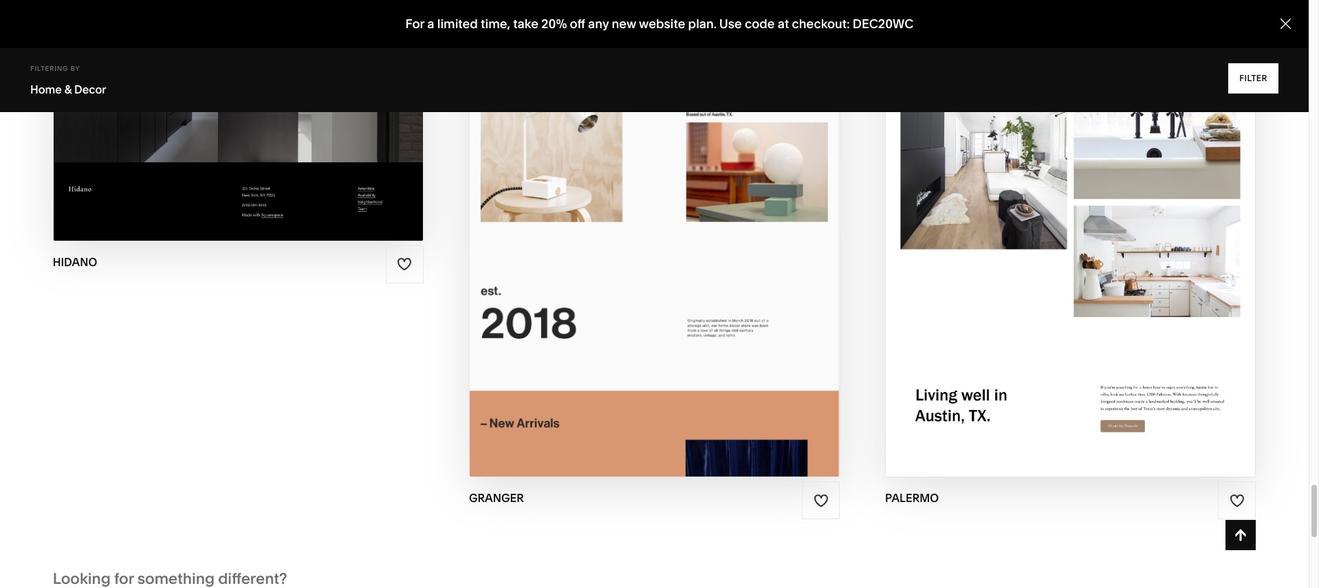 Task type: vqa. For each thing, say whether or not it's contained in the screenshot.
THE 'LOG IN'
no



Task type: locate. For each thing, give the bounding box(es) containing it.
off
[[570, 16, 586, 32]]

0 horizontal spatial start
[[572, 203, 614, 219]]

1 horizontal spatial with
[[1034, 203, 1069, 219]]

with for granger
[[617, 203, 652, 219]]

with
[[617, 203, 652, 219], [1034, 203, 1069, 219]]

with up preview granger
[[617, 203, 652, 219]]

2 start from the left
[[989, 203, 1031, 219]]

&
[[64, 83, 72, 96]]

start with palermo button
[[989, 193, 1153, 231]]

1 start from the left
[[572, 203, 614, 219]]

2 vertical spatial palermo
[[886, 492, 939, 505]]

preview
[[179, 112, 239, 128], [589, 230, 649, 246], [1006, 230, 1066, 246]]

preview palermo
[[1006, 230, 1136, 246]]

1 horizontal spatial start
[[989, 203, 1031, 219]]

with up preview palermo
[[1034, 203, 1069, 219]]

0 horizontal spatial with
[[617, 203, 652, 219]]

start inside start with granger button
[[572, 203, 614, 219]]

with for palermo
[[1034, 203, 1069, 219]]

start for start with granger
[[572, 203, 614, 219]]

filter button
[[1229, 63, 1279, 94]]

a
[[428, 16, 435, 32]]

0 vertical spatial granger
[[655, 203, 723, 219]]

2 with from the left
[[1034, 203, 1069, 219]]

granger inside button
[[655, 203, 723, 219]]

start
[[572, 203, 614, 219], [989, 203, 1031, 219]]

2 horizontal spatial preview
[[1006, 230, 1066, 246]]

1 vertical spatial hidano
[[53, 255, 97, 269]]

1 with from the left
[[617, 203, 652, 219]]

start up preview palermo
[[989, 203, 1031, 219]]

0 vertical spatial palermo
[[1072, 203, 1138, 219]]

start up preview granger
[[572, 203, 614, 219]]

hidano
[[243, 112, 297, 128], [53, 255, 97, 269]]

preview granger
[[589, 230, 720, 246]]

preview hidano link
[[179, 101, 297, 139]]

0 vertical spatial hidano
[[243, 112, 297, 128]]

limited
[[437, 16, 478, 32]]

preview inside "link"
[[179, 112, 239, 128]]

preview granger link
[[589, 220, 720, 257]]

add palermo to your favorites list image
[[1230, 493, 1245, 508]]

home
[[30, 83, 62, 96]]

0 horizontal spatial preview
[[179, 112, 239, 128]]

0 horizontal spatial hidano
[[53, 255, 97, 269]]

1 horizontal spatial hidano
[[243, 112, 297, 128]]

with inside button
[[617, 203, 652, 219]]

start inside "start with palermo" button
[[989, 203, 1031, 219]]

hidano inside "link"
[[243, 112, 297, 128]]

preview hidano
[[179, 112, 297, 128]]

1 horizontal spatial preview
[[589, 230, 649, 246]]

for a limited time, take 20% off any new website plan. use code at checkout: dec20wc
[[406, 16, 914, 32]]

use
[[720, 16, 742, 32]]

with inside button
[[1034, 203, 1069, 219]]

by
[[71, 65, 80, 72]]

palermo
[[1072, 203, 1138, 219], [1070, 230, 1136, 246], [886, 492, 939, 505]]

palermo image
[[886, 0, 1256, 477]]

granger
[[655, 203, 723, 219], [653, 230, 720, 246], [469, 492, 524, 505]]

filter
[[1240, 73, 1268, 83]]



Task type: describe. For each thing, give the bounding box(es) containing it.
start with granger
[[572, 203, 723, 219]]

plan.
[[689, 16, 717, 32]]

take
[[513, 16, 539, 32]]

add granger to your favorites list image
[[814, 493, 829, 508]]

1 vertical spatial granger
[[653, 230, 720, 246]]

filtering
[[30, 65, 68, 72]]

start with palermo
[[989, 203, 1138, 219]]

preview for preview hidano
[[179, 112, 239, 128]]

any
[[588, 16, 609, 32]]

checkout:
[[792, 16, 850, 32]]

at
[[778, 16, 790, 32]]

code
[[745, 16, 775, 32]]

preview for preview palermo
[[1006, 230, 1066, 246]]

20%
[[542, 16, 567, 32]]

filtering by
[[30, 65, 80, 72]]

granger image
[[470, 0, 840, 477]]

new
[[612, 16, 637, 32]]

1 vertical spatial palermo
[[1070, 230, 1136, 246]]

website
[[639, 16, 686, 32]]

start with granger button
[[572, 193, 737, 231]]

preview for preview granger
[[589, 230, 649, 246]]

2 vertical spatial granger
[[469, 492, 524, 505]]

time,
[[481, 16, 511, 32]]

home & decor
[[30, 83, 106, 96]]

back to top image
[[1234, 528, 1249, 543]]

preview palermo link
[[1006, 220, 1136, 257]]

palermo inside button
[[1072, 203, 1138, 219]]

for
[[406, 16, 425, 32]]

hidano image
[[53, 0, 423, 241]]

decor
[[74, 83, 106, 96]]

add hidano to your favorites list image
[[397, 257, 412, 272]]

dec20wc
[[853, 16, 914, 32]]

start for start with palermo
[[989, 203, 1031, 219]]



